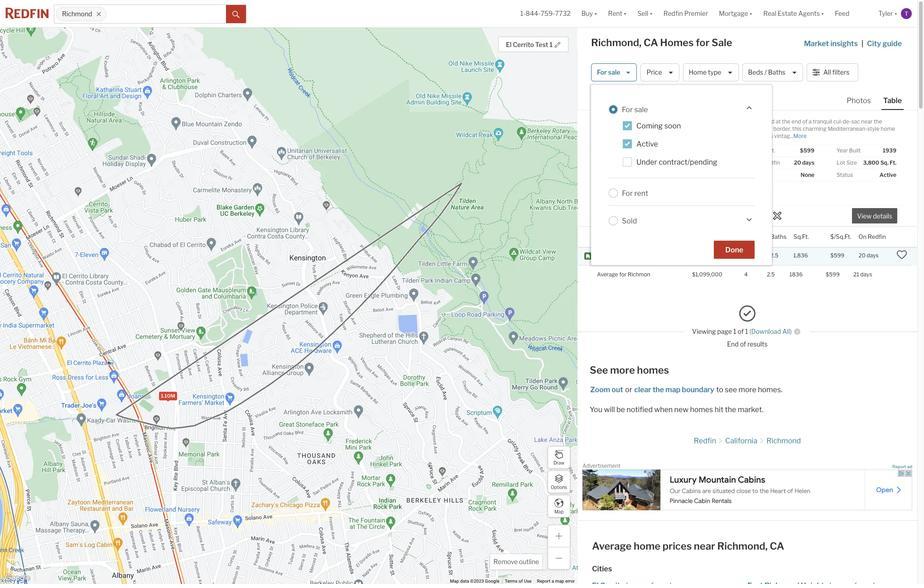 Task type: vqa. For each thing, say whether or not it's contained in the screenshot.
ad "region"
yes



Task type: locate. For each thing, give the bounding box(es) containing it.
or
[[625, 386, 632, 395]]

1 vertical spatial for sale
[[622, 105, 648, 114]]

cities heading
[[592, 565, 903, 575]]

0 vertical spatial home
[[881, 125, 895, 132]]

x-out this home image
[[772, 211, 783, 221]]

real
[[763, 10, 776, 17]]

0 horizontal spatial sale
[[608, 69, 620, 76]]

map up you will be notified when new homes hit the market.
[[665, 386, 680, 395]]

0 vertical spatial richmond,
[[591, 37, 642, 48]]

on redfin down view details
[[859, 233, 886, 240]]

1 horizontal spatial for sale
[[622, 105, 648, 114]]

0 horizontal spatial on
[[755, 159, 762, 166]]

0 vertical spatial 20
[[794, 159, 801, 166]]

0 vertical spatial on redfin
[[755, 159, 780, 166]]

active up under
[[636, 140, 658, 149]]

active down sq.
[[880, 172, 896, 178]]

the up style
[[874, 118, 882, 125]]

1 horizontal spatial active
[[880, 172, 896, 178]]

0 vertical spatial more
[[610, 365, 635, 376]]

0 horizontal spatial near
[[694, 541, 715, 553]]

map left data
[[450, 579, 459, 584]]

homes.
[[758, 386, 783, 395]]

a left error
[[552, 579, 554, 584]]

20 up none
[[794, 159, 801, 166]]

el cerrito test 1
[[506, 41, 553, 48]]

real estate agents ▾
[[763, 10, 824, 17]]

mortgage ▾ button
[[719, 0, 752, 27]]

2 vertical spatial 2.5
[[767, 271, 775, 278]]

1 horizontal spatial sale
[[634, 105, 648, 114]]

$599 down $/sq.ft. button at the top right of the page
[[830, 252, 844, 259]]

home right style
[[881, 125, 895, 132]]

0 vertical spatial ca
[[644, 37, 658, 48]]

3 ▾ from the left
[[650, 10, 653, 17]]

1 horizontal spatial report
[[892, 465, 906, 470]]

1 horizontal spatial 20 days
[[859, 252, 879, 259]]

5 ▾ from the left
[[821, 10, 824, 17]]

on redfin down $/sq. ft. at the top of the page
[[755, 159, 780, 166]]

sell ▾
[[638, 10, 653, 17]]

0 vertical spatial near
[[861, 118, 873, 125]]

home inside "nestled at the end of a tranquil cul-de-sac near the albany border, this charming mediterranean-style home exudes vintag..."
[[881, 125, 895, 132]]

1 right page
[[733, 328, 736, 336]]

ad region
[[583, 470, 912, 511]]

page
[[717, 328, 732, 336]]

more right see
[[739, 386, 756, 395]]

sold
[[622, 217, 637, 225]]

home
[[881, 125, 895, 132], [634, 541, 661, 553]]

redfin inside button
[[868, 233, 886, 240]]

▾ right sell
[[650, 10, 653, 17]]

richmond,
[[591, 37, 642, 48], [717, 541, 768, 553]]

0 vertical spatial beds
[[748, 69, 763, 76]]

on redfin
[[755, 159, 780, 166], [859, 233, 886, 240]]

of
[[802, 118, 808, 125], [738, 328, 744, 336], [740, 340, 746, 348], [519, 579, 523, 584]]

1 horizontal spatial map
[[554, 509, 564, 515]]

baths down the x-out this home icon
[[770, 233, 787, 240]]

2 vertical spatial days
[[860, 271, 872, 278]]

4 down done button
[[744, 271, 748, 278]]

20 days up none
[[794, 159, 814, 166]]

style
[[867, 125, 880, 132]]

days down the on redfin button
[[867, 252, 879, 259]]

4 down "contract/pending"
[[691, 200, 696, 208]]

1 vertical spatial richmond
[[767, 437, 801, 446]]

0 horizontal spatial map
[[450, 579, 459, 584]]

tranquil
[[813, 118, 832, 125]]

boundary
[[682, 386, 714, 395]]

0 vertical spatial active
[[636, 140, 658, 149]]

0 vertical spatial $1,099,000
[[694, 252, 725, 259]]

when
[[654, 406, 673, 414]]

0 horizontal spatial for sale
[[597, 69, 620, 76]]

richmond right 'california' at the bottom right of page
[[767, 437, 801, 446]]

1 vertical spatial on redfin
[[859, 233, 886, 240]]

ad
[[907, 465, 912, 470]]

redfin down $/sq. ft. at the top of the page
[[763, 159, 780, 166]]

more
[[793, 133, 807, 140]]

photo of 7202 a st, el cerrito, ca 94530 image
[[591, 111, 747, 226]]

▾ right rent
[[624, 10, 627, 17]]

sale
[[712, 37, 732, 48]]

ca
[[644, 37, 658, 48], [770, 541, 784, 553]]

▾ right buy
[[594, 10, 597, 17]]

all
[[823, 69, 831, 76]]

1 horizontal spatial 20
[[859, 252, 866, 259]]

homes
[[637, 365, 669, 376], [690, 406, 713, 414]]

▾
[[594, 10, 597, 17], [624, 10, 627, 17], [650, 10, 653, 17], [750, 10, 752, 17], [821, 10, 824, 17], [894, 10, 897, 17]]

remove outline
[[494, 559, 539, 566]]

zoom
[[590, 386, 610, 395]]

20 days
[[794, 159, 814, 166], [859, 252, 879, 259]]

on down the view
[[859, 233, 867, 240]]

20 days down the on redfin button
[[859, 252, 879, 259]]

1 ▾ from the left
[[594, 10, 597, 17]]

richmond, down rent ▾ button
[[591, 37, 642, 48]]

error
[[565, 579, 575, 584]]

map down options
[[554, 509, 564, 515]]

1 vertical spatial active
[[880, 172, 896, 178]]

0 horizontal spatial on redfin
[[755, 159, 780, 166]]

1 vertical spatial homes
[[690, 406, 713, 414]]

a up charming
[[809, 118, 812, 125]]

$599 down the more
[[800, 147, 814, 154]]

sale inside button
[[608, 69, 620, 76]]

1 horizontal spatial more
[[739, 386, 756, 395]]

0 horizontal spatial ft.
[[769, 147, 775, 154]]

0 vertical spatial report
[[892, 465, 906, 470]]

0 horizontal spatial 20
[[794, 159, 801, 166]]

1 vertical spatial sale
[[634, 105, 648, 114]]

beds inside button
[[748, 69, 763, 76]]

0 vertical spatial map
[[554, 509, 564, 515]]

1 horizontal spatial richmond
[[767, 437, 801, 446]]

1 horizontal spatial near
[[861, 118, 873, 125]]

for inside button
[[597, 69, 607, 76]]

$599 left 21
[[826, 271, 840, 278]]

submit search image
[[232, 11, 240, 18]]

0 horizontal spatial richmond
[[62, 10, 92, 18]]

heading
[[596, 200, 669, 224]]

report a map error
[[537, 579, 575, 584]]

photos button
[[845, 96, 881, 109]]

test
[[535, 41, 548, 48]]

▾ right mortgage
[[750, 10, 752, 17]]

1 vertical spatial ca
[[770, 541, 784, 553]]

days
[[802, 159, 814, 166], [867, 252, 879, 259], [860, 271, 872, 278]]

0 vertical spatial $599
[[800, 147, 814, 154]]

days right 21
[[860, 271, 872, 278]]

0 horizontal spatial 1,836
[[724, 200, 743, 208]]

1 vertical spatial ft.
[[890, 159, 896, 166]]

0 vertical spatial on
[[755, 159, 762, 166]]

4 right done
[[747, 252, 751, 259]]

1 horizontal spatial a
[[809, 118, 812, 125]]

richmond, ca homes for sale
[[591, 37, 732, 48]]

0 horizontal spatial map
[[555, 579, 564, 584]]

all filters button
[[807, 63, 858, 82]]

0 horizontal spatial a
[[552, 579, 554, 584]]

0 horizontal spatial active
[[636, 140, 658, 149]]

average for average home prices near richmond, ca
[[592, 541, 632, 553]]

map for map data ©2023 google
[[450, 579, 459, 584]]

0 horizontal spatial home
[[634, 541, 661, 553]]

map
[[554, 509, 564, 515], [450, 579, 459, 584]]

1 horizontal spatial home
[[881, 125, 895, 132]]

average up cities
[[592, 541, 632, 553]]

near up style
[[861, 118, 873, 125]]

city
[[867, 39, 881, 48]]

0 vertical spatial for sale
[[597, 69, 620, 76]]

rent ▾ button
[[603, 0, 632, 27]]

baths right /
[[768, 69, 786, 76]]

more up the out at the bottom right of the page
[[610, 365, 635, 376]]

dialog
[[591, 85, 772, 265]]

$1,099,000 left done
[[694, 252, 725, 259]]

price
[[647, 69, 662, 76]]

1 horizontal spatial on redfin
[[859, 233, 886, 240]]

beds left /
[[748, 69, 763, 76]]

market
[[804, 39, 829, 48]]

2 ▾ from the left
[[624, 10, 627, 17]]

you will be notified when new homes hit the market.
[[590, 406, 764, 414]]

4 ▾ from the left
[[750, 10, 752, 17]]

1 vertical spatial on
[[859, 233, 867, 240]]

guide
[[883, 39, 902, 48]]

redfin
[[663, 10, 683, 17], [763, 159, 780, 166], [868, 233, 886, 240], [694, 437, 716, 446]]

1 vertical spatial 1,836
[[794, 252, 808, 259]]

homes left hit
[[690, 406, 713, 414]]

mortgage ▾ button
[[714, 0, 758, 27]]

ca up cities 'heading'
[[770, 541, 784, 553]]

redfin inside button
[[663, 10, 683, 17]]

21 days
[[853, 271, 872, 278]]

0 horizontal spatial 20 days
[[794, 159, 814, 166]]

1 horizontal spatial ca
[[770, 541, 784, 553]]

year built
[[837, 147, 861, 154]]

data
[[460, 579, 469, 584]]

average left the richmond:
[[597, 272, 618, 278]]

price button
[[641, 63, 679, 82]]

$1,099,000
[[694, 252, 725, 259], [692, 271, 722, 278]]

▾ inside 'link'
[[821, 10, 824, 17]]

0 vertical spatial homes
[[637, 365, 669, 376]]

all)
[[782, 328, 792, 336]]

0 vertical spatial a
[[809, 118, 812, 125]]

report inside 'report ad' button
[[892, 465, 906, 470]]

1 vertical spatial beds
[[747, 233, 761, 240]]

new
[[674, 406, 689, 414]]

759-
[[541, 10, 555, 17]]

use
[[524, 579, 532, 584]]

$599
[[800, 147, 814, 154], [830, 252, 844, 259], [826, 271, 840, 278]]

beds for beds / baths
[[748, 69, 763, 76]]

0 horizontal spatial more
[[610, 365, 635, 376]]

under contract/pending
[[636, 158, 717, 167]]

sq.
[[880, 159, 889, 166]]

near right prices
[[694, 541, 715, 553]]

home left prices
[[634, 541, 661, 553]]

1 horizontal spatial richmond,
[[717, 541, 768, 553]]

report left ad
[[892, 465, 906, 470]]

redfin down view details
[[868, 233, 886, 240]]

map data ©2023 google
[[450, 579, 499, 584]]

for sale inside "dialog"
[[622, 105, 648, 114]]

1 right test
[[550, 41, 553, 48]]

0 horizontal spatial ca
[[644, 37, 658, 48]]

a inside "nestled at the end of a tranquil cul-de-sac near the albany border, this charming mediterranean-style home exudes vintag..."
[[809, 118, 812, 125]]

1 vertical spatial baths
[[770, 233, 787, 240]]

2 vertical spatial $599
[[826, 271, 840, 278]]

1,836
[[724, 200, 743, 208], [794, 252, 808, 259]]

buy
[[581, 10, 593, 17]]

buy ▾ button
[[581, 0, 597, 27]]

1 vertical spatial days
[[867, 252, 879, 259]]

the right at at the right top of page
[[782, 118, 790, 125]]

draw button
[[548, 447, 570, 469]]

0 vertical spatial map
[[665, 386, 680, 395]]

0 horizontal spatial homes
[[637, 365, 669, 376]]

None search field
[[107, 5, 226, 23]]

0 vertical spatial average
[[597, 272, 618, 278]]

estate
[[778, 10, 797, 17]]

0 horizontal spatial report
[[537, 579, 551, 584]]

home
[[689, 69, 707, 76]]

el
[[506, 41, 512, 48]]

0 horizontal spatial for
[[619, 272, 627, 278]]

beds button
[[747, 227, 761, 247]]

report right use
[[537, 579, 551, 584]]

6 ▾ from the left
[[894, 10, 897, 17]]

1 vertical spatial report
[[537, 579, 551, 584]]

premier
[[684, 10, 708, 17]]

map inside button
[[554, 509, 564, 515]]

homes up the clear
[[637, 365, 669, 376]]

sell
[[638, 10, 648, 17]]

1 vertical spatial a
[[552, 579, 554, 584]]

20 up 21 days
[[859, 252, 866, 259]]

ft. right $/sq.
[[769, 147, 775, 154]]

home type button
[[683, 63, 739, 82]]

sq.ft.
[[794, 233, 809, 240]]

richmond, up cities 'heading'
[[717, 541, 768, 553]]

beds left baths button
[[747, 233, 761, 240]]

for left sale
[[696, 37, 710, 48]]

1 vertical spatial 4
[[747, 252, 751, 259]]

$1,099,000 down done button
[[692, 271, 722, 278]]

1 horizontal spatial for
[[696, 37, 710, 48]]

for left the richmond:
[[619, 272, 627, 278]]

redfin premier button
[[658, 0, 714, 27]]

1 vertical spatial map
[[450, 579, 459, 584]]

sale inside "dialog"
[[634, 105, 648, 114]]

▾ right tyler
[[894, 10, 897, 17]]

$/sq.ft.
[[830, 233, 851, 240]]

to
[[716, 386, 723, 395]]

a
[[809, 118, 812, 125], [552, 579, 554, 584]]

at
[[776, 118, 781, 125]]

days up none
[[802, 159, 814, 166]]

report
[[892, 465, 906, 470], [537, 579, 551, 584]]

el cerrito test 1 button
[[498, 37, 569, 52]]

0 vertical spatial for
[[597, 69, 607, 76]]

sale up coming
[[634, 105, 648, 114]]

richmond left remove richmond icon
[[62, 10, 92, 18]]

ca left homes at the top
[[644, 37, 658, 48]]

1 vertical spatial $599
[[830, 252, 844, 259]]

for sale inside button
[[597, 69, 620, 76]]

map left error
[[555, 579, 564, 584]]

1 vertical spatial average
[[592, 541, 632, 553]]

redfin left premier
[[663, 10, 683, 17]]

1836
[[790, 271, 803, 278]]

california
[[725, 437, 757, 446]]

on up hoa
[[755, 159, 762, 166]]

ft. right sq.
[[890, 159, 896, 166]]

0 vertical spatial baths
[[768, 69, 786, 76]]

▾ right "agents"
[[821, 10, 824, 17]]

under
[[636, 158, 657, 167]]

sale left price
[[608, 69, 620, 76]]

on inside button
[[859, 233, 867, 240]]

21
[[853, 271, 859, 278]]

feed button
[[830, 0, 873, 27]]



Task type: describe. For each thing, give the bounding box(es) containing it.
▾ for sell ▾
[[650, 10, 653, 17]]

1 vertical spatial more
[[739, 386, 756, 395]]

0 vertical spatial ft.
[[769, 147, 775, 154]]

the right the clear
[[653, 386, 664, 395]]

0 vertical spatial 2.5
[[707, 200, 717, 208]]

1-844-759-7732 link
[[520, 10, 571, 17]]

buy ▾
[[581, 10, 597, 17]]

beds for beds
[[747, 233, 761, 240]]

▾ for mortgage ▾
[[750, 10, 752, 17]]

market.
[[738, 406, 764, 414]]

california link
[[725, 437, 757, 446]]

feed
[[835, 10, 850, 17]]

1 up 'end of results'
[[745, 328, 748, 336]]

0 horizontal spatial richmond,
[[591, 37, 642, 48]]

1 vertical spatial $1,099,000
[[692, 271, 722, 278]]

3,800 sq. ft.
[[863, 159, 896, 166]]

sac
[[851, 118, 860, 125]]

redfin link
[[694, 437, 716, 446]]

▾ for rent ▾
[[624, 10, 627, 17]]

status
[[837, 172, 853, 178]]

1 vertical spatial richmond,
[[717, 541, 768, 553]]

de-
[[843, 118, 851, 125]]

1 vertical spatial home
[[634, 541, 661, 553]]

0 vertical spatial 1,836
[[724, 200, 743, 208]]

0 vertical spatial days
[[802, 159, 814, 166]]

prices
[[663, 541, 692, 553]]

report for report a map error
[[537, 579, 551, 584]]

(download
[[749, 328, 781, 336]]

the right hit
[[725, 406, 736, 414]]

real estate agents ▾ link
[[763, 0, 824, 27]]

▾ for tyler ▾
[[894, 10, 897, 17]]

table button
[[881, 96, 904, 110]]

rent ▾ button
[[608, 0, 627, 27]]

report ad button
[[892, 465, 912, 472]]

buy ▾ button
[[576, 0, 603, 27]]

view details button
[[852, 209, 897, 224]]

nestled at the end of a tranquil cul-de-sac near the albany border, this charming mediterranean-style home exudes vintag...
[[755, 118, 895, 140]]

mediterranean-
[[828, 125, 867, 132]]

map button
[[548, 496, 570, 518]]

done
[[725, 246, 743, 255]]

report for report ad
[[892, 465, 906, 470]]

average for richmond:
[[597, 272, 655, 278]]

▾ for buy ▾
[[594, 10, 597, 17]]

0 vertical spatial for
[[696, 37, 710, 48]]

redfin down hit
[[694, 437, 716, 446]]

insights
[[831, 39, 858, 48]]

soon
[[664, 122, 681, 130]]

2 vertical spatial 4
[[744, 271, 748, 278]]

google image
[[2, 573, 32, 585]]

sell ▾ button
[[632, 0, 658, 27]]

options button
[[548, 471, 570, 494]]

(download all) link
[[749, 328, 792, 336]]

active for 3,800 sq. ft.
[[880, 172, 896, 178]]

agents
[[798, 10, 820, 17]]

average for average for richmond:
[[597, 272, 618, 278]]

results
[[748, 340, 768, 348]]

cul-
[[833, 118, 843, 125]]

1 vertical spatial 20 days
[[859, 252, 879, 259]]

1 vertical spatial 20
[[859, 252, 866, 259]]

table
[[883, 96, 902, 105]]

baths button
[[770, 227, 787, 247]]

1 horizontal spatial map
[[665, 386, 680, 395]]

3,800
[[863, 159, 879, 166]]

1 horizontal spatial ft.
[[890, 159, 896, 166]]

1 horizontal spatial homes
[[690, 406, 713, 414]]

1 vertical spatial 2.5
[[770, 252, 778, 259]]

filters
[[832, 69, 850, 76]]

user photo image
[[901, 8, 912, 19]]

zoom out button
[[590, 386, 624, 395]]

average home prices near richmond, ca
[[592, 541, 784, 553]]

map for map
[[554, 509, 564, 515]]

baths inside button
[[768, 69, 786, 76]]

view
[[857, 213, 872, 220]]

nestled
[[755, 118, 775, 125]]

beds / baths
[[748, 69, 786, 76]]

end
[[727, 340, 739, 348]]

2 vertical spatial for
[[622, 189, 633, 198]]

1 vertical spatial for
[[619, 272, 627, 278]]

©2023
[[470, 579, 484, 584]]

sell ▾ button
[[638, 0, 653, 27]]

view details
[[857, 213, 892, 220]]

more link
[[793, 133, 807, 140]]

dialog containing for sale
[[591, 85, 772, 265]]

1 inside button
[[550, 41, 553, 48]]

remove richmond image
[[96, 11, 102, 17]]

terms of use link
[[505, 579, 532, 584]]

clear
[[634, 386, 651, 395]]

rent
[[634, 189, 648, 198]]

1 horizontal spatial 1,836
[[794, 252, 808, 259]]

out
[[612, 386, 623, 395]]

see more homes
[[590, 365, 669, 376]]

done button
[[714, 241, 755, 259]]

0 vertical spatial 4
[[691, 200, 696, 208]]

of inside "nestled at the end of a tranquil cul-de-sac near the albany border, this charming mediterranean-style home exudes vintag..."
[[802, 118, 808, 125]]

1 vertical spatial near
[[694, 541, 715, 553]]

richmond link
[[767, 437, 801, 446]]

on redfin button
[[859, 227, 886, 247]]

zoom out or clear the map boundary to see more homes.
[[590, 386, 783, 395]]

see
[[590, 365, 608, 376]]

1 down for sale button
[[591, 94, 594, 102]]

contract/pending
[[659, 158, 717, 167]]

active for coming soon
[[636, 140, 658, 149]]

$/sq. ft.
[[755, 147, 775, 154]]

details
[[873, 213, 892, 220]]

photos
[[847, 96, 871, 105]]

clear the map boundary button
[[634, 386, 715, 395]]

end of results
[[727, 340, 768, 348]]

hit
[[715, 406, 723, 414]]

1 vertical spatial for
[[622, 105, 633, 114]]

7732
[[555, 10, 571, 17]]

remove
[[494, 559, 518, 566]]

0 vertical spatial 20 days
[[794, 159, 814, 166]]

map region
[[0, 0, 681, 585]]

lot size
[[837, 159, 857, 166]]

all filters
[[823, 69, 850, 76]]

none
[[801, 172, 814, 178]]

favorite this home image
[[896, 250, 907, 261]]

redfin premier
[[663, 10, 708, 17]]

near inside "nestled at the end of a tranquil cul-de-sac near the albany border, this charming mediterranean-style home exudes vintag..."
[[861, 118, 873, 125]]

1 vertical spatial map
[[555, 579, 564, 584]]

mortgage
[[719, 10, 748, 17]]

terms of use
[[505, 579, 532, 584]]

richmond:
[[628, 272, 655, 278]]

market insights | city guide
[[804, 39, 902, 48]]



